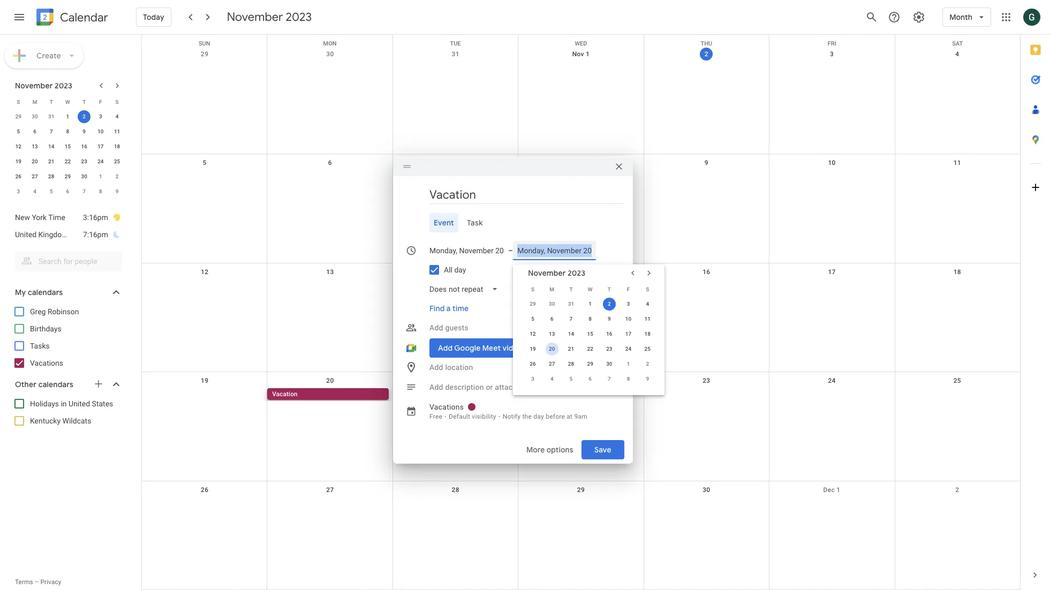 Task type: vqa. For each thing, say whether or not it's contained in the screenshot.


Task type: describe. For each thing, give the bounding box(es) containing it.
1 horizontal spatial 27
[[326, 486, 334, 494]]

13 inside grid
[[326, 268, 334, 276]]

all
[[444, 265, 453, 274]]

tasks
[[30, 342, 50, 350]]

thu
[[701, 40, 713, 47]]

25 element for 17 element corresponding to december 1 "element" corresponding to the leftmost 21 element 10 element
[[111, 155, 124, 168]]

october 30 element for the leftmost 21 element
[[28, 110, 41, 123]]

25 element for 17 element for 10 element for december 1 "element" for right 21 element
[[641, 343, 654, 355]]

sun
[[199, 40, 210, 47]]

york
[[32, 213, 47, 222]]

december 4 element for 28 element related to right 21 element
[[546, 373, 559, 385]]

default
[[449, 413, 470, 420]]

1 horizontal spatial –
[[508, 246, 513, 255]]

month button
[[943, 4, 992, 30]]

kingdom
[[38, 230, 68, 239]]

before
[[546, 413, 565, 420]]

23 for 23 element associated with 17 element corresponding to december 1 "element" corresponding to the leftmost 21 element 10 element
[[81, 159, 87, 164]]

w for 2, today "element" associated with 10 element for december 1 "element" for right 21 element
[[588, 286, 593, 292]]

13 for right row group
[[549, 331, 555, 337]]

task button
[[463, 213, 487, 232]]

privacy link
[[40, 579, 61, 586]]

14 for right row group
[[568, 331, 574, 337]]

29 element for december 6 element related to december 1 "element" corresponding to the leftmost 21 element's december 7 element
[[61, 170, 74, 183]]

17 inside grid
[[828, 268, 836, 276]]

states
[[92, 400, 113, 408]]

1 cell from the left
[[142, 389, 267, 401]]

4 inside grid
[[956, 50, 960, 58]]

19 for 19 element associated with 26 element related to december 4 element related to 28 element related to right 21 element
[[530, 346, 536, 352]]

10 element for december 1 "element" corresponding to the leftmost 21 element
[[94, 125, 107, 138]]

greg
[[30, 308, 46, 316]]

or
[[486, 383, 493, 391]]

dec 1
[[824, 486, 841, 494]]

location
[[445, 363, 473, 372]]

holidays
[[30, 400, 59, 408]]

0 vertical spatial november
[[227, 10, 283, 25]]

kentucky wildcats
[[30, 417, 91, 425]]

free
[[430, 413, 443, 420]]

23 element for 17 element for 10 element for december 1 "element" for right 21 element
[[603, 343, 616, 355]]

terms – privacy
[[15, 579, 61, 586]]

list containing new york time
[[4, 205, 131, 248]]

greg robinson
[[30, 308, 79, 316]]

24 for 17 element corresponding to december 1 "element" corresponding to the leftmost 21 element 10 element
[[98, 159, 104, 164]]

other
[[15, 380, 37, 389]]

create
[[36, 51, 61, 61]]

other calendars list
[[2, 395, 133, 430]]

6 inside grid
[[328, 159, 332, 167]]

0 vertical spatial 20 element
[[28, 155, 41, 168]]

20 cell
[[543, 342, 562, 357]]

united inside other calendars list
[[69, 400, 90, 408]]

december 9 element for the december 2 element corresponding to 25 element corresponding to 17 element for 10 element for december 1 "element" for right 21 element
[[641, 373, 654, 385]]

create button
[[4, 43, 84, 69]]

25 for december 1 "element" for right 21 element
[[645, 346, 651, 352]]

25 for december 1 "element" corresponding to the leftmost 21 element
[[114, 159, 120, 164]]

tab list containing event
[[402, 213, 625, 232]]

0 vertical spatial november 2023 grid
[[10, 94, 125, 199]]

10 for november 2023 grid to the bottom
[[626, 316, 632, 322]]

13 element for the leftmost 21 element
[[28, 140, 41, 153]]

Add title and time text field
[[430, 187, 625, 203]]

tue
[[450, 40, 461, 47]]

30 element for december 1 "element" corresponding to the leftmost 21 element's december 7 element
[[78, 170, 91, 183]]

2 vertical spatial 24
[[828, 377, 836, 385]]

21 for right 21 element
[[568, 346, 574, 352]]

october 31 element for october 30 element related to right 21 element
[[565, 298, 578, 310]]

add guests
[[430, 323, 469, 332]]

december 7 element for december 1 "element" for right 21 element
[[603, 373, 616, 385]]

add description or attachments
[[430, 383, 539, 391]]

23 for 23 element related to 17 element for 10 element for december 1 "element" for right 21 element
[[607, 346, 613, 352]]

my calendars
[[15, 288, 63, 297]]

2 horizontal spatial 23
[[703, 377, 711, 385]]

event button
[[430, 213, 458, 232]]

december 6 element for december 1 "element" corresponding to the leftmost 21 element's december 7 element
[[61, 185, 74, 198]]

0 horizontal spatial 2023
[[55, 81, 72, 91]]

11 element for 10 element for december 1 "element" for right 21 element
[[641, 313, 654, 325]]

december 2 element for 25 element corresponding to 17 element for 10 element for december 1 "element" for right 21 element
[[641, 358, 654, 370]]

10 for the top november 2023 grid
[[98, 129, 104, 134]]

row containing sun
[[142, 35, 1021, 47]]

End date text field
[[518, 244, 592, 257]]

18 for december 1 "element" corresponding to the leftmost 21 element
[[114, 144, 120, 149]]

task
[[467, 218, 483, 227]]

1 horizontal spatial row group
[[524, 297, 657, 387]]

5 cell from the left
[[770, 389, 895, 401]]

add location
[[430, 363, 473, 372]]

0 vertical spatial 2023
[[286, 10, 312, 25]]

december 5 element for 28 element related to right 21 element
[[565, 373, 578, 385]]

add other calendars image
[[93, 379, 104, 389]]

7 inside grid
[[454, 159, 458, 167]]

fri
[[828, 40, 837, 47]]

28 for 28 element related to right 21 element
[[568, 361, 574, 367]]

other calendars
[[15, 380, 73, 389]]

10 element for december 1 "element" for right 21 element
[[622, 313, 635, 325]]

0 horizontal spatial united
[[15, 230, 36, 239]]

all day
[[444, 265, 466, 274]]

22 element for 23 element related to 17 element for 10 element for december 1 "element" for right 21 element's 15 element
[[584, 343, 597, 355]]

0 horizontal spatial day
[[455, 265, 466, 274]]

1 vertical spatial november 2023 grid
[[524, 282, 657, 387]]

1 horizontal spatial tab list
[[1021, 35, 1051, 560]]

24 element for 17 element for 10 element for december 1 "element" for right 21 element
[[622, 343, 635, 355]]

2, today element for 10 element for december 1 "element" for right 21 element
[[603, 298, 616, 310]]

29 element for december 6 element for december 7 element corresponding to december 1 "element" for right 21 element
[[584, 358, 597, 370]]

11 inside grid
[[954, 159, 962, 167]]

18 element for 25 element for 17 element corresponding to december 1 "element" corresponding to the leftmost 21 element 10 element
[[111, 140, 124, 153]]

today button
[[136, 4, 171, 30]]

0 horizontal spatial –
[[35, 579, 39, 586]]

attachments
[[495, 383, 539, 391]]

7:16pm
[[83, 230, 108, 239]]

privacy
[[40, 579, 61, 586]]

default visibility
[[449, 413, 496, 420]]

month
[[950, 12, 973, 22]]

1 horizontal spatial day
[[534, 413, 544, 420]]

2 cell from the left
[[393, 389, 519, 401]]

december 2 element for 25 element for 17 element corresponding to december 1 "element" corresponding to the leftmost 21 element 10 element
[[111, 170, 124, 183]]

my calendars button
[[2, 284, 133, 301]]

december 4 element for 28 element for the leftmost 21 element
[[28, 185, 41, 198]]

add guests button
[[425, 318, 625, 337]]

16 element for 23 element related to 17 element for 10 element for december 1 "element" for right 21 element
[[603, 328, 616, 340]]

16 for december 1 "element" corresponding to the leftmost 21 element 10 element's 11 element
[[81, 144, 87, 149]]

grid containing 29
[[141, 35, 1021, 590]]

united kingdom time 7:16pm
[[15, 230, 108, 239]]

other calendars button
[[2, 376, 133, 393]]

nov 1
[[573, 50, 590, 58]]

december 3 element for 26 element related to december 4 element related to 28 element related to right 21 element
[[527, 373, 539, 385]]

add for add location
[[430, 363, 443, 372]]

robinson
[[48, 308, 79, 316]]

0 horizontal spatial row group
[[10, 109, 125, 199]]

time for kingdom
[[70, 230, 87, 239]]

nov
[[573, 50, 584, 58]]

a
[[447, 303, 451, 313]]

today
[[143, 12, 164, 22]]

2 horizontal spatial 18
[[954, 268, 962, 276]]

w for 2, today "element" associated with december 1 "element" corresponding to the leftmost 21 element 10 element
[[65, 99, 70, 105]]

add for add description or attachments
[[430, 383, 443, 391]]

notify
[[503, 413, 521, 420]]

10 inside grid
[[828, 159, 836, 167]]

16 for 11 element for 10 element for december 1 "element" for right 21 element
[[607, 331, 613, 337]]

mon
[[323, 40, 337, 47]]

november for the top november 2023 grid
[[15, 81, 53, 91]]

31 for leftmost row group
[[48, 114, 54, 119]]

1 horizontal spatial 31
[[452, 50, 460, 58]]

october 29 element for leftmost row group
[[12, 110, 25, 123]]

terms link
[[15, 579, 33, 586]]

event
[[434, 218, 454, 227]]

11 element for december 1 "element" corresponding to the leftmost 21 element 10 element
[[111, 125, 124, 138]]

f for 2, today "element" associated with december 1 "element" corresponding to the leftmost 21 element 10 element
[[99, 99, 102, 105]]

the
[[523, 413, 532, 420]]

17 for 11 element for 10 element for december 1 "element" for right 21 element
[[626, 331, 632, 337]]

1 horizontal spatial 21 element
[[565, 343, 578, 355]]

december 6 element for december 7 element corresponding to december 1 "element" for right 21 element
[[584, 373, 597, 385]]



Task type: locate. For each thing, give the bounding box(es) containing it.
8 inside grid
[[579, 159, 583, 167]]

31 for right row group
[[568, 301, 574, 307]]

13
[[32, 144, 38, 149], [326, 268, 334, 276], [549, 331, 555, 337]]

2 horizontal spatial 21
[[568, 346, 574, 352]]

december 6 element up new york time
[[61, 185, 74, 198]]

2 list item from the top
[[15, 226, 121, 243]]

26 element
[[12, 170, 25, 183], [527, 358, 539, 370]]

list item containing new york time
[[15, 209, 121, 226]]

add for add guests
[[430, 323, 443, 332]]

0 vertical spatial 10
[[98, 129, 104, 134]]

15 for october 30 element associated with the leftmost 21 element's october 31 element
[[65, 144, 71, 149]]

19 for 26 element corresponding to 28 element for the leftmost 21 element's december 4 element 19 element
[[15, 159, 21, 164]]

m for october 30 element associated with the leftmost 21 element
[[33, 99, 37, 105]]

11 for november 2023 grid to the bottom
[[645, 316, 651, 322]]

notify the day before at 9am
[[503, 413, 588, 420]]

1 horizontal spatial 12
[[201, 268, 209, 276]]

add down find
[[430, 323, 443, 332]]

24
[[98, 159, 104, 164], [626, 346, 632, 352], [828, 377, 836, 385]]

15 for october 30 element related to right 21 element's october 31 element
[[587, 331, 593, 337]]

21 inside grid
[[452, 377, 460, 385]]

1 horizontal spatial w
[[588, 286, 593, 292]]

december 3 element up new
[[12, 185, 25, 198]]

2 vertical spatial november
[[528, 268, 566, 278]]

find
[[430, 303, 445, 313]]

20 element inside 20 cell
[[546, 343, 559, 355]]

2 horizontal spatial 20
[[549, 346, 555, 352]]

f for 2, today "element" associated with 10 element for december 1 "element" for right 21 element
[[627, 286, 630, 292]]

26 element up new
[[12, 170, 25, 183]]

0 horizontal spatial december 4 element
[[28, 185, 41, 198]]

26 for right row group
[[530, 361, 536, 367]]

in
[[61, 400, 67, 408]]

0 horizontal spatial time
[[48, 213, 65, 222]]

add inside add guests 'dropdown button'
[[430, 323, 443, 332]]

1 horizontal spatial 17 element
[[622, 328, 635, 340]]

settings menu image
[[913, 11, 926, 24]]

1 vertical spatial 25
[[645, 346, 651, 352]]

27
[[32, 174, 38, 179], [549, 361, 555, 367], [326, 486, 334, 494]]

calendars for my calendars
[[28, 288, 63, 297]]

16
[[81, 144, 87, 149], [703, 268, 711, 276], [607, 331, 613, 337]]

13 for leftmost row group
[[32, 144, 38, 149]]

1 vertical spatial december 8 element
[[622, 373, 635, 385]]

main drawer image
[[13, 11, 26, 24]]

20 inside grid
[[326, 377, 334, 385]]

december 1 element
[[94, 170, 107, 183], [622, 358, 635, 370]]

26 for leftmost row group
[[15, 174, 21, 179]]

1 add from the top
[[430, 323, 443, 332]]

12 element
[[12, 140, 25, 153], [527, 328, 539, 340]]

0 horizontal spatial 20
[[32, 159, 38, 164]]

0 vertical spatial december 8 element
[[94, 185, 107, 198]]

0 horizontal spatial 29 element
[[61, 170, 74, 183]]

december 7 element
[[78, 185, 91, 198], [603, 373, 616, 385]]

2 vertical spatial add
[[430, 383, 443, 391]]

0 horizontal spatial 25
[[114, 159, 120, 164]]

0 horizontal spatial 23 element
[[78, 155, 91, 168]]

21 element
[[45, 155, 58, 168], [565, 343, 578, 355]]

17 element
[[94, 140, 107, 153], [622, 328, 635, 340]]

calendar
[[60, 10, 108, 25]]

1 vertical spatial 23 element
[[603, 343, 616, 355]]

19 element for 26 element related to december 4 element related to 28 element related to right 21 element
[[527, 343, 539, 355]]

0 vertical spatial 28 element
[[45, 170, 58, 183]]

15 element for 23 element related to 17 element for 10 element for december 1 "element" for right 21 element
[[584, 328, 597, 340]]

29
[[201, 50, 209, 58], [15, 114, 21, 119], [65, 174, 71, 179], [530, 301, 536, 307], [587, 361, 593, 367], [577, 486, 585, 494]]

28 for 28 element for the leftmost 21 element
[[48, 174, 54, 179]]

19 element
[[12, 155, 25, 168], [527, 343, 539, 355]]

calendars inside other calendars dropdown button
[[38, 380, 73, 389]]

22
[[65, 159, 71, 164], [587, 346, 593, 352]]

14 for leftmost row group
[[48, 144, 54, 149]]

december 1 element for the leftmost 21 element
[[94, 170, 107, 183]]

december 8 element for december 1 "element" for right 21 element
[[622, 373, 635, 385]]

calendars up greg
[[28, 288, 63, 297]]

october 30 element
[[28, 110, 41, 123], [546, 298, 559, 310]]

2 vertical spatial 15
[[587, 331, 593, 337]]

27 element up york
[[28, 170, 41, 183]]

3:16pm
[[83, 213, 108, 222]]

16 inside grid
[[703, 268, 711, 276]]

Start date text field
[[430, 244, 504, 257]]

– left end date text box
[[508, 246, 513, 255]]

0 horizontal spatial 26
[[15, 174, 21, 179]]

4 cell from the left
[[644, 389, 770, 401]]

time down 3:16pm
[[70, 230, 87, 239]]

october 29 element for right row group
[[527, 298, 539, 310]]

29 element
[[61, 170, 74, 183], [584, 358, 597, 370]]

2 cell for 10 element for december 1 "element" for right 21 element
[[600, 297, 619, 312]]

4
[[956, 50, 960, 58], [116, 114, 119, 119], [33, 189, 36, 194], [646, 301, 649, 307], [551, 376, 554, 382]]

0 horizontal spatial f
[[99, 99, 102, 105]]

9 inside grid
[[705, 159, 709, 167]]

december 9 element
[[111, 185, 124, 198], [641, 373, 654, 385]]

22 for 23 element related to 17 element for 10 element for december 1 "element" for right 21 element's 15 element
[[587, 346, 593, 352]]

0 vertical spatial 12 element
[[12, 140, 25, 153]]

30
[[326, 50, 334, 58], [32, 114, 38, 119], [81, 174, 87, 179], [549, 301, 555, 307], [607, 361, 613, 367], [703, 486, 711, 494]]

9am
[[575, 413, 588, 420]]

november for november 2023 grid to the bottom
[[528, 268, 566, 278]]

0 vertical spatial row group
[[10, 109, 125, 199]]

list item
[[15, 209, 121, 226], [15, 226, 121, 243]]

0 vertical spatial 11 element
[[111, 125, 124, 138]]

22 for 23 element associated with 17 element corresponding to december 1 "element" corresponding to the leftmost 21 element 10 element's 15 element
[[65, 159, 71, 164]]

2 vertical spatial 27
[[326, 486, 334, 494]]

united
[[15, 230, 36, 239], [69, 400, 90, 408]]

new
[[15, 213, 30, 222]]

october 29 element
[[12, 110, 25, 123], [527, 298, 539, 310]]

2 vertical spatial 25
[[954, 377, 962, 385]]

20 inside cell
[[549, 346, 555, 352]]

None search field
[[0, 248, 133, 271]]

20 element
[[28, 155, 41, 168], [546, 343, 559, 355]]

1 horizontal spatial 10
[[626, 316, 632, 322]]

my calendars list
[[2, 303, 133, 372]]

t
[[50, 99, 53, 105], [83, 99, 86, 105], [570, 286, 573, 292], [608, 286, 611, 292]]

december 8 element for december 1 "element" corresponding to the leftmost 21 element
[[94, 185, 107, 198]]

november 2023 grid
[[10, 94, 125, 199], [524, 282, 657, 387]]

15 element for 23 element associated with 17 element corresponding to december 1 "element" corresponding to the leftmost 21 element 10 element
[[61, 140, 74, 153]]

0 vertical spatial 13 element
[[28, 140, 41, 153]]

0 vertical spatial 2 cell
[[76, 109, 92, 124]]

0 horizontal spatial 12
[[15, 144, 21, 149]]

0 vertical spatial 27
[[32, 174, 38, 179]]

m down the create popup button
[[33, 99, 37, 105]]

december 5 element for 28 element for the leftmost 21 element
[[45, 185, 58, 198]]

21
[[48, 159, 54, 164], [568, 346, 574, 352], [452, 377, 460, 385]]

wed
[[575, 40, 587, 47]]

19 inside grid
[[201, 377, 209, 385]]

holidays in united states
[[30, 400, 113, 408]]

0 horizontal spatial 21 element
[[45, 155, 58, 168]]

december 2 element
[[111, 170, 124, 183], [641, 358, 654, 370]]

8
[[66, 129, 69, 134], [579, 159, 583, 167], [99, 189, 102, 194], [589, 316, 592, 322], [627, 376, 630, 382]]

list item up the united kingdom time 7:16pm
[[15, 209, 121, 226]]

23 element
[[78, 155, 91, 168], [603, 343, 616, 355]]

december 6 element
[[61, 185, 74, 198], [584, 373, 597, 385]]

december 1 element for right 21 element
[[622, 358, 635, 370]]

28 element up new york time
[[45, 170, 58, 183]]

1 horizontal spatial 15 element
[[584, 328, 597, 340]]

december 8 element
[[94, 185, 107, 198], [622, 373, 635, 385]]

29 element up the '9am'
[[584, 358, 597, 370]]

0 vertical spatial 12
[[15, 144, 21, 149]]

1 horizontal spatial m
[[550, 286, 555, 292]]

vacation button
[[268, 389, 389, 400]]

my
[[15, 288, 26, 297]]

11
[[114, 129, 120, 134], [954, 159, 962, 167], [645, 316, 651, 322]]

24 element
[[94, 155, 107, 168], [622, 343, 635, 355]]

23 element for 17 element corresponding to december 1 "element" corresponding to the leftmost 21 element 10 element
[[78, 155, 91, 168]]

27 for the leftmost 21 element
[[32, 174, 38, 179]]

Search for people text field
[[21, 252, 116, 271]]

12
[[15, 144, 21, 149], [201, 268, 209, 276], [530, 331, 536, 337]]

vacations up free
[[430, 403, 464, 411]]

december 5 element up "at"
[[565, 373, 578, 385]]

25 element
[[111, 155, 124, 168], [641, 343, 654, 355]]

1 vertical spatial 16
[[703, 268, 711, 276]]

0 horizontal spatial 10 element
[[94, 125, 107, 138]]

12 for october 30 element associated with the leftmost 21 element
[[15, 144, 21, 149]]

1 vertical spatial 12 element
[[527, 328, 539, 340]]

vacation
[[272, 391, 298, 398]]

time for york
[[48, 213, 65, 222]]

find a time
[[430, 303, 469, 313]]

15 element
[[61, 140, 74, 153], [584, 328, 597, 340]]

28 element up "at"
[[565, 358, 578, 370]]

27 element for 28 element for the leftmost 21 element's december 4 element
[[28, 170, 41, 183]]

2 vertical spatial 14
[[568, 331, 574, 337]]

14 element for the leftmost 21 element
[[45, 140, 58, 153]]

find a time button
[[425, 299, 473, 318]]

18 element for 25 element corresponding to 17 element for 10 element for december 1 "element" for right 21 element
[[641, 328, 654, 340]]

november
[[227, 10, 283, 25], [15, 81, 53, 91], [528, 268, 566, 278]]

at
[[567, 413, 573, 420]]

grid
[[141, 35, 1021, 590]]

2
[[705, 50, 709, 58], [83, 114, 86, 119], [116, 174, 119, 179], [608, 301, 611, 307], [646, 361, 649, 367], [956, 486, 960, 494]]

december 5 element
[[45, 185, 58, 198], [565, 373, 578, 385]]

– right terms link
[[35, 579, 39, 586]]

kentucky
[[30, 417, 61, 425]]

26 element for 28 element for the leftmost 21 element's december 4 element
[[12, 170, 25, 183]]

0 horizontal spatial 26 element
[[12, 170, 25, 183]]

2 add from the top
[[430, 363, 443, 372]]

29 element up new york time
[[61, 170, 74, 183]]

vacations inside "my calendars" list
[[30, 359, 63, 368]]

december 3 element for 26 element corresponding to 28 element for the leftmost 21 element's december 4 element
[[12, 185, 25, 198]]

14 element
[[45, 140, 58, 153], [565, 328, 578, 340]]

december 3 element
[[12, 185, 25, 198], [527, 373, 539, 385]]

11 for the top november 2023 grid
[[114, 129, 120, 134]]

time up kingdom
[[48, 213, 65, 222]]

1 vertical spatial 17 element
[[622, 328, 635, 340]]

0 horizontal spatial 19 element
[[12, 155, 25, 168]]

26 element up attachments on the bottom of the page
[[527, 358, 539, 370]]

0 vertical spatial 17
[[98, 144, 104, 149]]

0 vertical spatial 26 element
[[12, 170, 25, 183]]

time
[[453, 303, 469, 313]]

0 horizontal spatial 18 element
[[111, 140, 124, 153]]

0 vertical spatial 20
[[32, 159, 38, 164]]

birthdays
[[30, 325, 61, 333]]

0 vertical spatial 10 element
[[94, 125, 107, 138]]

add
[[430, 323, 443, 332], [430, 363, 443, 372], [430, 383, 443, 391]]

1 vertical spatial 22 element
[[584, 343, 597, 355]]

1 horizontal spatial 21
[[452, 377, 460, 385]]

november 2023 for the top november 2023 grid
[[15, 81, 72, 91]]

2 vertical spatial 28
[[452, 486, 460, 494]]

day right all
[[455, 265, 466, 274]]

0 vertical spatial 24
[[98, 159, 104, 164]]

16 element
[[78, 140, 91, 153], [603, 328, 616, 340]]

0 vertical spatial november 2023
[[227, 10, 312, 25]]

1 vertical spatial –
[[35, 579, 39, 586]]

23
[[81, 159, 87, 164], [607, 346, 613, 352], [703, 377, 711, 385]]

19 element for 26 element corresponding to 28 element for the leftmost 21 element's december 4 element
[[12, 155, 25, 168]]

united down new
[[15, 230, 36, 239]]

1 horizontal spatial december 1 element
[[622, 358, 635, 370]]

27 element down 20 cell
[[546, 358, 559, 370]]

2 cell
[[76, 109, 92, 124], [600, 297, 619, 312]]

18 element
[[111, 140, 124, 153], [641, 328, 654, 340]]

30 element
[[78, 170, 91, 183], [603, 358, 616, 370]]

november 2023
[[227, 10, 312, 25], [15, 81, 72, 91], [528, 268, 586, 278]]

1 horizontal spatial 18
[[645, 331, 651, 337]]

0 vertical spatial 24 element
[[94, 155, 107, 168]]

1 horizontal spatial december 2 element
[[641, 358, 654, 370]]

26 element for december 4 element related to 28 element related to right 21 element
[[527, 358, 539, 370]]

w down end date text box
[[588, 286, 593, 292]]

2 cell for december 1 "element" corresponding to the leftmost 21 element 10 element
[[76, 109, 92, 124]]

14 inside grid
[[452, 268, 460, 276]]

united right in
[[69, 400, 90, 408]]

2 vertical spatial 12
[[530, 331, 536, 337]]

december 3 element up the
[[527, 373, 539, 385]]

1 vertical spatial 27
[[549, 361, 555, 367]]

1 vertical spatial 21
[[568, 346, 574, 352]]

13 element
[[28, 140, 41, 153], [546, 328, 559, 340]]

28 element for right 21 element
[[565, 358, 578, 370]]

6
[[33, 129, 36, 134], [328, 159, 332, 167], [66, 189, 69, 194], [551, 316, 554, 322], [589, 376, 592, 382]]

5
[[17, 129, 20, 134], [203, 159, 207, 167], [50, 189, 53, 194], [532, 316, 535, 322], [570, 376, 573, 382]]

1 vertical spatial w
[[588, 286, 593, 292]]

dec
[[824, 486, 835, 494]]

1 vertical spatial october 31 element
[[565, 298, 578, 310]]

0 horizontal spatial 15
[[65, 144, 71, 149]]

22 element
[[61, 155, 74, 168], [584, 343, 597, 355]]

9
[[83, 129, 86, 134], [705, 159, 709, 167], [116, 189, 119, 194], [608, 316, 611, 322], [646, 376, 649, 382]]

0 vertical spatial december 5 element
[[45, 185, 58, 198]]

24 element for 17 element corresponding to december 1 "element" corresponding to the leftmost 21 element 10 element
[[94, 155, 107, 168]]

2 vertical spatial 11
[[645, 316, 651, 322]]

13 element for right 21 element
[[546, 328, 559, 340]]

december 7 element for december 1 "element" corresponding to the leftmost 21 element
[[78, 185, 91, 198]]

27 for right 21 element
[[549, 361, 555, 367]]

0 vertical spatial 17 element
[[94, 140, 107, 153]]

12 element for 26 element corresponding to 28 element for the leftmost 21 element's december 4 element 19 element
[[12, 140, 25, 153]]

27 element
[[28, 170, 41, 183], [546, 358, 559, 370]]

october 30 element for right 21 element
[[546, 298, 559, 310]]

28 element
[[45, 170, 58, 183], [565, 358, 578, 370]]

0 vertical spatial 14
[[48, 144, 54, 149]]

w down the create popup button
[[65, 99, 70, 105]]

day right the
[[534, 413, 544, 420]]

1 horizontal spatial 24
[[626, 346, 632, 352]]

october 31 element
[[45, 110, 58, 123], [565, 298, 578, 310]]

1 horizontal spatial december 9 element
[[641, 373, 654, 385]]

17 element for 10 element for december 1 "element" for right 21 element
[[622, 328, 635, 340]]

2 horizontal spatial 12
[[530, 331, 536, 337]]

december 5 element up new york time
[[45, 185, 58, 198]]

10 element
[[94, 125, 107, 138], [622, 313, 635, 325]]

26 inside grid
[[201, 486, 209, 494]]

28 element for the leftmost 21 element
[[45, 170, 58, 183]]

s
[[17, 99, 20, 105], [115, 99, 119, 105], [531, 286, 535, 292], [646, 286, 649, 292]]

m
[[33, 99, 37, 105], [550, 286, 555, 292]]

cell
[[142, 389, 267, 401], [393, 389, 519, 401], [519, 389, 644, 401], [644, 389, 770, 401], [770, 389, 895, 401]]

vacations down "tasks"
[[30, 359, 63, 368]]

0 horizontal spatial 19
[[15, 159, 21, 164]]

2, today element
[[78, 110, 91, 123], [603, 298, 616, 310]]

calendars for other calendars
[[38, 380, 73, 389]]

1 horizontal spatial 24 element
[[622, 343, 635, 355]]

1 horizontal spatial december 3 element
[[527, 373, 539, 385]]

26
[[15, 174, 21, 179], [530, 361, 536, 367], [201, 486, 209, 494]]

list item up search for people 'text box'
[[15, 226, 121, 243]]

14
[[48, 144, 54, 149], [452, 268, 460, 276], [568, 331, 574, 337]]

tab list
[[1021, 35, 1051, 560], [402, 213, 625, 232]]

1 horizontal spatial 16
[[607, 331, 613, 337]]

wildcats
[[62, 417, 91, 425]]

3 add from the top
[[430, 383, 443, 391]]

w
[[65, 99, 70, 105], [588, 286, 593, 292]]

terms
[[15, 579, 33, 586]]

17 for december 1 "element" corresponding to the leftmost 21 element 10 element's 11 element
[[98, 144, 104, 149]]

calendars inside my calendars dropdown button
[[28, 288, 63, 297]]

11 element
[[111, 125, 124, 138], [641, 313, 654, 325]]

31
[[452, 50, 460, 58], [48, 114, 54, 119], [568, 301, 574, 307]]

calendar heading
[[58, 10, 108, 25]]

0 vertical spatial 13
[[32, 144, 38, 149]]

1 vertical spatial 11 element
[[641, 313, 654, 325]]

october 31 element for october 30 element associated with the leftmost 21 element
[[45, 110, 58, 123]]

new york time
[[15, 213, 65, 222]]

0 vertical spatial 19
[[15, 159, 21, 164]]

calendar element
[[34, 6, 108, 30]]

1 vertical spatial vacations
[[430, 403, 464, 411]]

1 horizontal spatial 2, today element
[[603, 298, 616, 310]]

1 horizontal spatial vacations
[[430, 403, 464, 411]]

list item containing united kingdom time
[[15, 226, 121, 243]]

28
[[48, 174, 54, 179], [568, 361, 574, 367], [452, 486, 460, 494]]

2 horizontal spatial 27
[[549, 361, 555, 367]]

m for october 30 element related to right 21 element
[[550, 286, 555, 292]]

28 inside grid
[[452, 486, 460, 494]]

2 horizontal spatial 2023
[[568, 268, 586, 278]]

0 horizontal spatial 22
[[65, 159, 71, 164]]

1 vertical spatial 13 element
[[546, 328, 559, 340]]

guests
[[445, 323, 469, 332]]

16 element for 23 element associated with 17 element corresponding to december 1 "element" corresponding to the leftmost 21 element 10 element
[[78, 140, 91, 153]]

17 element for december 1 "element" corresponding to the leftmost 21 element 10 element
[[94, 140, 107, 153]]

2 horizontal spatial 24
[[828, 377, 836, 385]]

2, today element for december 1 "element" corresponding to the leftmost 21 element 10 element
[[78, 110, 91, 123]]

november 2023 for november 2023 grid to the bottom
[[528, 268, 586, 278]]

description
[[445, 383, 484, 391]]

3 cell from the left
[[519, 389, 644, 401]]

24 for 17 element for 10 element for december 1 "element" for right 21 element
[[626, 346, 632, 352]]

row group
[[10, 109, 125, 199], [524, 297, 657, 387]]

sat
[[953, 40, 963, 47]]

2 vertical spatial 16
[[607, 331, 613, 337]]

visibility
[[472, 413, 496, 420]]

row
[[142, 35, 1021, 47], [142, 46, 1021, 155], [10, 94, 125, 109], [10, 109, 125, 124], [10, 124, 125, 139], [10, 139, 125, 154], [10, 154, 125, 169], [142, 155, 1021, 263], [10, 169, 125, 184], [10, 184, 125, 199], [142, 263, 1021, 372], [524, 282, 657, 297], [524, 297, 657, 312], [524, 312, 657, 327], [524, 327, 657, 342], [524, 342, 657, 357], [524, 357, 657, 372], [524, 372, 657, 387], [142, 372, 1021, 481], [142, 481, 1021, 590]]

0 vertical spatial 21
[[48, 159, 54, 164]]

17
[[98, 144, 104, 149], [828, 268, 836, 276], [626, 331, 632, 337]]

calendars
[[28, 288, 63, 297], [38, 380, 73, 389]]

0 vertical spatial 16 element
[[78, 140, 91, 153]]

december 4 element down 20 cell
[[546, 373, 559, 385]]

20
[[32, 159, 38, 164], [549, 346, 555, 352], [326, 377, 334, 385]]

27 element for december 4 element related to 28 element related to right 21 element
[[546, 358, 559, 370]]

22 element for 23 element associated with 17 element corresponding to december 1 "element" corresponding to the leftmost 21 element 10 element's 15 element
[[61, 155, 74, 168]]

add down add location
[[430, 383, 443, 391]]

m down end date text box
[[550, 286, 555, 292]]

calendars up in
[[38, 380, 73, 389]]

1 horizontal spatial 2 cell
[[600, 297, 619, 312]]

1 horizontal spatial time
[[70, 230, 87, 239]]

to element
[[508, 246, 513, 255]]

0 horizontal spatial m
[[33, 99, 37, 105]]

december 6 element up the '9am'
[[584, 373, 597, 385]]

18 for december 1 "element" for right 21 element
[[645, 331, 651, 337]]

1 list item from the top
[[15, 209, 121, 226]]

add left location
[[430, 363, 443, 372]]

december 4 element
[[28, 185, 41, 198], [546, 373, 559, 385]]

12 for october 30 element related to right 21 element
[[530, 331, 536, 337]]

time
[[48, 213, 65, 222], [70, 230, 87, 239]]

1 vertical spatial 2 cell
[[600, 297, 619, 312]]

december 4 element up york
[[28, 185, 41, 198]]

list
[[4, 205, 131, 248]]

15 inside grid
[[577, 268, 585, 276]]

0 vertical spatial –
[[508, 246, 513, 255]]

30 element for december 7 element corresponding to december 1 "element" for right 21 element
[[603, 358, 616, 370]]

1 vertical spatial 2, today element
[[603, 298, 616, 310]]

25
[[114, 159, 120, 164], [645, 346, 651, 352], [954, 377, 962, 385]]

3
[[830, 50, 834, 58], [99, 114, 102, 119], [17, 189, 20, 194], [627, 301, 630, 307], [532, 376, 535, 382]]

None field
[[425, 279, 507, 299]]

14 element for right 21 element
[[565, 328, 578, 340]]



